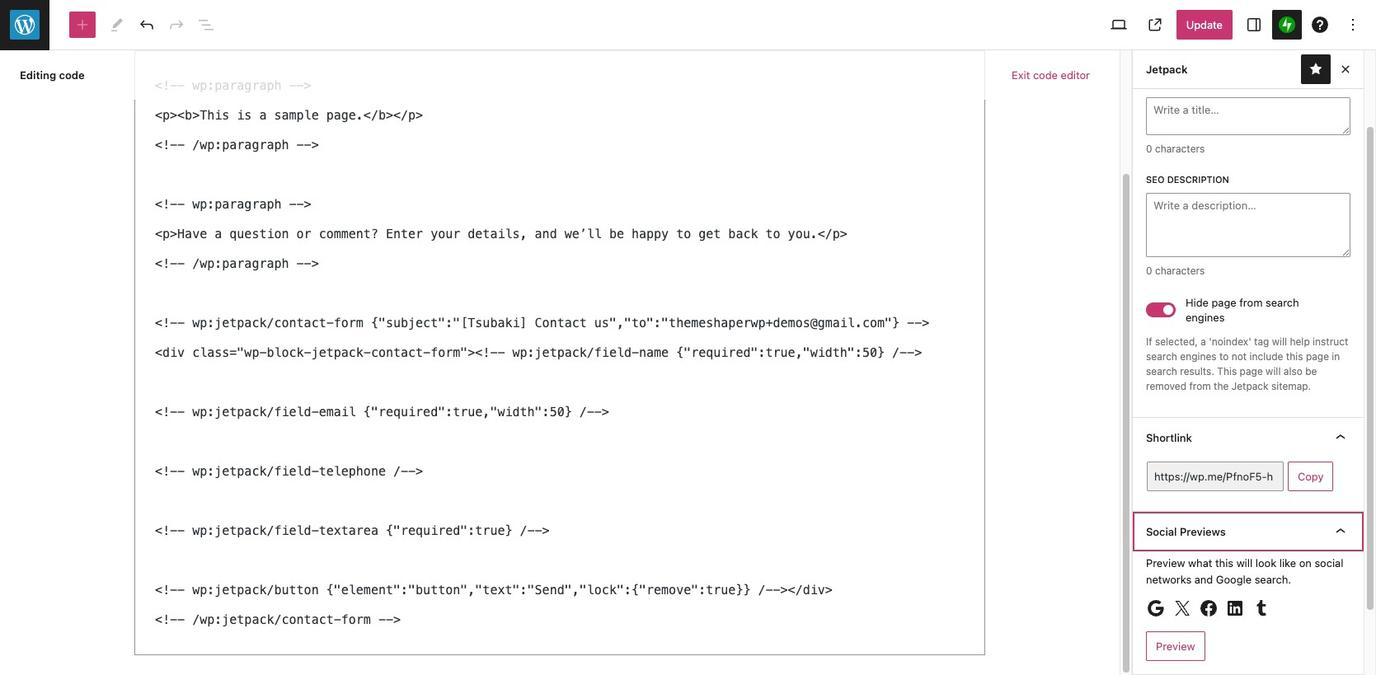 Task type: describe. For each thing, give the bounding box(es) containing it.
2 horizontal spatial page
[[1306, 351, 1329, 363]]

social previews
[[1146, 525, 1226, 539]]

editing code
[[20, 68, 85, 82]]

engines inside if selected, a 'noindex' tag will help instruct search engines to not include this page in search results. this page will also be removed from the jetpack sitemap.
[[1180, 351, 1217, 363]]

1 vertical spatial will
[[1266, 365, 1281, 378]]

sitemap.
[[1271, 380, 1311, 393]]

if
[[1146, 336, 1152, 348]]

this inside if selected, a 'noindex' tag will help instruct search engines to not include this page in search results. this page will also be removed from the jetpack sitemap.
[[1286, 351, 1303, 363]]

removed
[[1146, 380, 1187, 393]]

copy button
[[1288, 462, 1334, 492]]

view page image
[[1145, 15, 1165, 35]]

from inside hide page from search engines
[[1240, 296, 1263, 309]]

editor settings region
[[1132, 34, 1376, 675]]

jetpack inside if selected, a 'noindex' tag will help instruct search engines to not include this page in search results. this page will also be removed from the jetpack sitemap.
[[1232, 380, 1269, 393]]

seo for seo
[[1146, 48, 1168, 61]]

if selected, a 'noindex' tag will help instruct search engines to not include this page in search results. this page will also be removed from the jetpack sitemap.
[[1146, 336, 1349, 393]]

preview for preview what this will look like on social networks and google search.
[[1146, 557, 1185, 570]]

redo image
[[167, 15, 186, 35]]

shortlink button
[[1133, 418, 1364, 458]]

seo title
[[1146, 79, 1193, 90]]

jetpack image
[[1279, 16, 1295, 33]]

editor
[[1061, 68, 1090, 82]]

search inside hide page from search engines
[[1266, 296, 1299, 309]]

characters for title
[[1155, 143, 1205, 155]]

0 for seo title
[[1146, 143, 1152, 155]]

2 vertical spatial page
[[1240, 365, 1263, 378]]

SEO Title text field
[[1146, 98, 1351, 136]]

page inside hide page from search engines
[[1212, 296, 1237, 309]]

copy
[[1298, 470, 1324, 483]]

social previews button
[[1133, 512, 1364, 552]]

to
[[1219, 351, 1229, 363]]

title
[[1167, 79, 1193, 90]]

2 vertical spatial search
[[1146, 365, 1177, 378]]

google
[[1216, 573, 1252, 586]]

1 vertical spatial search
[[1146, 351, 1177, 363]]

preview button
[[1146, 632, 1205, 661]]

a
[[1201, 336, 1206, 348]]

0 characters for description
[[1146, 265, 1205, 277]]

networks
[[1146, 573, 1192, 586]]

preview for preview
[[1156, 640, 1195, 653]]

exit
[[1012, 68, 1030, 82]]

0 vertical spatial will
[[1272, 336, 1287, 348]]

in
[[1332, 351, 1340, 363]]

shortlink
[[1146, 431, 1192, 445]]

exit code editor
[[1012, 68, 1090, 82]]

this inside preview what this will look like on social networks and google search.
[[1215, 557, 1234, 570]]

what
[[1188, 557, 1212, 570]]

hide
[[1186, 296, 1209, 309]]

hide page from search engines
[[1186, 296, 1299, 324]]

preview image
[[1109, 15, 1129, 35]]

update
[[1186, 18, 1223, 31]]

selected,
[[1155, 336, 1198, 348]]

0 horizontal spatial jetpack
[[1146, 63, 1188, 76]]

will inside preview what this will look like on social networks and google search.
[[1237, 557, 1253, 570]]



Task type: locate. For each thing, give the bounding box(es) containing it.
preview up networks
[[1146, 557, 1185, 570]]

0 vertical spatial 0 characters
[[1146, 143, 1205, 155]]

code right editing
[[59, 68, 85, 82]]

search up help
[[1266, 296, 1299, 309]]

search.
[[1255, 573, 1291, 586]]

characters up seo description
[[1155, 143, 1205, 155]]

SEO Description text field
[[1146, 193, 1351, 257]]

1 vertical spatial preview
[[1156, 640, 1195, 653]]

will down include
[[1266, 365, 1281, 378]]

1 code from the left
[[59, 68, 85, 82]]

from down 'results.'
[[1189, 380, 1211, 393]]

0 characters
[[1146, 143, 1205, 155], [1146, 265, 1205, 277]]

1 vertical spatial this
[[1215, 557, 1234, 570]]

also
[[1284, 365, 1303, 378]]

characters up hide on the top right
[[1155, 265, 1205, 277]]

1 horizontal spatial from
[[1240, 296, 1263, 309]]

0 vertical spatial characters
[[1155, 143, 1205, 155]]

1 characters from the top
[[1155, 143, 1205, 155]]

0 horizontal spatial code
[[59, 68, 85, 82]]

3 seo from the top
[[1146, 174, 1165, 185]]

Start writing with text or HTML text field
[[134, 50, 985, 655]]

the
[[1214, 380, 1229, 393]]

on
[[1299, 557, 1312, 570]]

preview inside preview what this will look like on social networks and google search.
[[1146, 557, 1185, 570]]

preview inside button
[[1156, 640, 1195, 653]]

will up google
[[1237, 557, 1253, 570]]

search
[[1266, 296, 1299, 309], [1146, 351, 1177, 363], [1146, 365, 1177, 378]]

0 vertical spatial engines
[[1186, 311, 1225, 324]]

preview down networks
[[1156, 640, 1195, 653]]

0 vertical spatial this
[[1286, 351, 1303, 363]]

page
[[1212, 296, 1237, 309], [1306, 351, 1329, 363], [1240, 365, 1263, 378]]

this
[[1217, 365, 1237, 378]]

settings image
[[1244, 15, 1264, 35]]

'noindex'
[[1209, 336, 1251, 348]]

preview
[[1146, 557, 1185, 570], [1156, 640, 1195, 653]]

0 horizontal spatial page
[[1212, 296, 1237, 309]]

seo down 'view page' "image"
[[1146, 48, 1168, 61]]

0
[[1146, 143, 1152, 155], [1146, 265, 1152, 277]]

include
[[1250, 351, 1283, 363]]

search down if
[[1146, 351, 1177, 363]]

jetpack up 'seo title'
[[1146, 63, 1188, 76]]

will right the "tag"
[[1272, 336, 1287, 348]]

0 characters up hide on the top right
[[1146, 265, 1205, 277]]

seo for seo title
[[1146, 79, 1165, 90]]

1 vertical spatial jetpack
[[1232, 380, 1269, 393]]

0 horizontal spatial this
[[1215, 557, 1234, 570]]

code for exit
[[1033, 68, 1058, 82]]

previews
[[1180, 525, 1226, 539]]

1 vertical spatial seo
[[1146, 79, 1165, 90]]

2 seo from the top
[[1146, 79, 1165, 90]]

and
[[1195, 573, 1213, 586]]

page right hide on the top right
[[1212, 296, 1237, 309]]

close plugin image
[[1336, 59, 1356, 79]]

engines
[[1186, 311, 1225, 324], [1180, 351, 1217, 363]]

from inside if selected, a 'noindex' tag will help instruct search engines to not include this page in search results. this page will also be removed from the jetpack sitemap.
[[1189, 380, 1211, 393]]

0 vertical spatial page
[[1212, 296, 1237, 309]]

engines up 'results.'
[[1180, 351, 1217, 363]]

1 vertical spatial from
[[1189, 380, 1211, 393]]

None text field
[[1147, 462, 1284, 492]]

this up google
[[1215, 557, 1234, 570]]

0 vertical spatial from
[[1240, 296, 1263, 309]]

none text field inside editor settings region
[[1147, 462, 1284, 492]]

2 characters from the top
[[1155, 265, 1205, 277]]

0 characters up seo description
[[1146, 143, 1205, 155]]

0 vertical spatial 0
[[1146, 143, 1152, 155]]

characters for description
[[1155, 265, 1205, 277]]

engines down hide on the top right
[[1186, 311, 1225, 324]]

0 vertical spatial preview
[[1146, 557, 1185, 570]]

search up the removed
[[1146, 365, 1177, 378]]

editing
[[20, 68, 56, 82]]

1 horizontal spatial code
[[1033, 68, 1058, 82]]

help image
[[1310, 15, 1330, 35]]

not
[[1232, 351, 1247, 363]]

tag
[[1254, 336, 1269, 348]]

1 vertical spatial engines
[[1180, 351, 1217, 363]]

0 characters for title
[[1146, 143, 1205, 155]]

instruct
[[1313, 336, 1349, 348]]

social
[[1315, 557, 1344, 570]]

this
[[1286, 351, 1303, 363], [1215, 557, 1234, 570]]

code
[[59, 68, 85, 82], [1033, 68, 1058, 82]]

seo description
[[1146, 174, 1229, 185]]

be
[[1305, 365, 1317, 378]]

results.
[[1180, 365, 1215, 378]]

code inside button
[[1033, 68, 1058, 82]]

0 for seo description
[[1146, 265, 1152, 277]]

engines inside hide page from search engines
[[1186, 311, 1225, 324]]

seo for seo description
[[1146, 174, 1165, 185]]

1 vertical spatial page
[[1306, 351, 1329, 363]]

help
[[1290, 336, 1310, 348]]

options image
[[1343, 15, 1363, 35]]

from
[[1240, 296, 1263, 309], [1189, 380, 1211, 393]]

unpin from toolbar image
[[1306, 59, 1326, 79]]

undo image
[[137, 15, 157, 35]]

0 horizontal spatial from
[[1189, 380, 1211, 393]]

seo button
[[1133, 35, 1364, 74]]

will
[[1272, 336, 1287, 348], [1266, 365, 1281, 378], [1237, 557, 1253, 570]]

jetpack
[[1146, 63, 1188, 76], [1232, 380, 1269, 393]]

0 vertical spatial seo
[[1146, 48, 1168, 61]]

social
[[1146, 525, 1177, 539]]

characters
[[1155, 143, 1205, 155], [1155, 265, 1205, 277]]

1 vertical spatial characters
[[1155, 265, 1205, 277]]

1 horizontal spatial page
[[1240, 365, 1263, 378]]

seo left the description
[[1146, 174, 1165, 185]]

1 0 characters from the top
[[1146, 143, 1205, 155]]

this up "also"
[[1286, 351, 1303, 363]]

0 up if
[[1146, 265, 1152, 277]]

code for editing
[[59, 68, 85, 82]]

1 seo from the top
[[1146, 48, 1168, 61]]

like
[[1280, 557, 1296, 570]]

from up the "tag"
[[1240, 296, 1263, 309]]

preview what this will look like on social networks and google search.
[[1146, 557, 1344, 586]]

page down not
[[1240, 365, 1263, 378]]

seo
[[1146, 48, 1168, 61], [1146, 79, 1165, 90], [1146, 174, 1165, 185]]

1 horizontal spatial this
[[1286, 351, 1303, 363]]

2 code from the left
[[1033, 68, 1058, 82]]

1 horizontal spatial jetpack
[[1232, 380, 1269, 393]]

0 vertical spatial search
[[1266, 296, 1299, 309]]

0 vertical spatial jetpack
[[1146, 63, 1188, 76]]

jetpack down this
[[1232, 380, 1269, 393]]

0 up seo description
[[1146, 143, 1152, 155]]

1 vertical spatial 0 characters
[[1146, 265, 1205, 277]]

2 vertical spatial will
[[1237, 557, 1253, 570]]

code right exit
[[1033, 68, 1058, 82]]

seo inside dropdown button
[[1146, 48, 1168, 61]]

description
[[1167, 174, 1229, 185]]

1 vertical spatial 0
[[1146, 265, 1152, 277]]

page up be
[[1306, 351, 1329, 363]]

update button
[[1176, 10, 1233, 40]]

1 0 from the top
[[1146, 143, 1152, 155]]

seo left title
[[1146, 79, 1165, 90]]

2 0 characters from the top
[[1146, 265, 1205, 277]]

look
[[1256, 557, 1277, 570]]

exit code editor button
[[1002, 60, 1100, 90]]

2 0 from the top
[[1146, 265, 1152, 277]]

2 vertical spatial seo
[[1146, 174, 1165, 185]]



Task type: vqa. For each thing, say whether or not it's contained in the screenshot.
Comments image on the right of page
no



